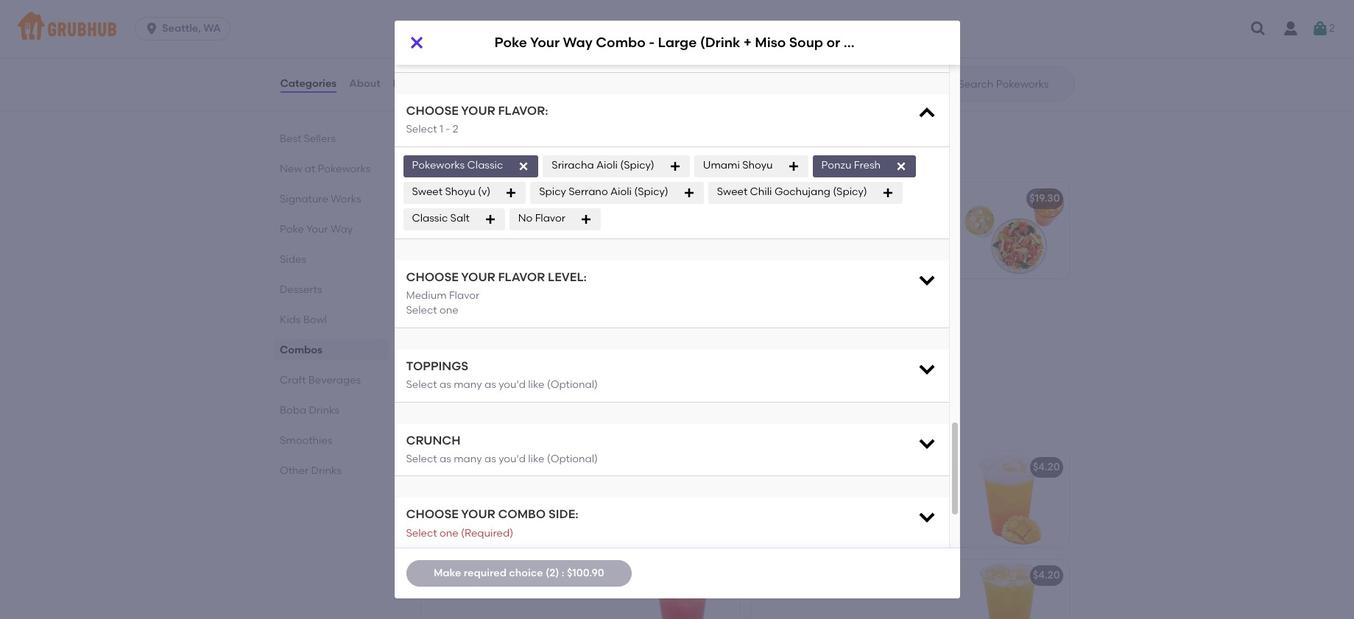 Task type: locate. For each thing, give the bounding box(es) containing it.
4 select from the top
[[406, 453, 437, 466]]

craft up boba
[[280, 374, 306, 387]]

0 horizontal spatial flavor.
[[540, 336, 571, 349]]

0 vertical spatial with
[[508, 53, 529, 65]]

-
[[649, 34, 655, 51], [446, 123, 450, 136], [547, 301, 551, 313]]

flavor. up toppings select as many as you'd like (optional)
[[540, 336, 571, 349]]

0 vertical spatial (optional)
[[547, 379, 598, 391]]

kids bowl
[[280, 314, 327, 326]]

0 horizontal spatial combos
[[280, 344, 322, 356]]

miso
[[755, 34, 786, 51], [597, 192, 620, 205], [627, 301, 650, 313]]

and
[[464, 98, 484, 110], [892, 228, 912, 241], [518, 336, 538, 349]]

choice inside mix up to 2 proteins with your choice of base, mix-ins, toppings, and flavor.
[[906, 213, 940, 226]]

choose up 1
[[406, 104, 459, 118]]

1 sweet from the left
[[412, 186, 443, 198]]

flavor:
[[498, 104, 548, 118]]

make required choice (2) : $100.90
[[434, 567, 604, 580]]

(spicy) down ponzu fresh
[[833, 186, 867, 198]]

way down mandarin orange
[[563, 34, 593, 51]]

your inside choose your flavor: select 1 - 2
[[461, 104, 495, 118]]

aioli down sriracha aioli (spicy)
[[611, 186, 632, 198]]

your
[[461, 104, 495, 118], [461, 270, 495, 284], [461, 508, 495, 522]]

(optional) inside toppings select as many as you'd like (optional)
[[547, 379, 598, 391]]

1 horizontal spatial toppings,
[[842, 228, 889, 241]]

pokeworks
[[486, 98, 539, 110], [412, 159, 465, 172], [318, 163, 370, 175]]

1 vertical spatial kettle
[[664, 192, 694, 205]]

2 $4.20 button from the top
[[751, 560, 1069, 619]]

poke your way combo - large (drink + miso soup or kettle chips) down "pineapple" at the top of page
[[495, 34, 930, 51]]

serrano left peppers
[[622, 46, 661, 59]]

like up combo
[[528, 453, 545, 466]]

drinks right boba
[[309, 404, 339, 417]]

svg image for sweet shoyu (v)
[[505, 187, 517, 199]]

with inside three proteins with your choice of mix ins, toppings, and flavor.
[[504, 322, 525, 334]]

choice
[[906, 213, 940, 226], [552, 322, 585, 334], [509, 567, 543, 580]]

ins, right base, on the top
[[824, 228, 840, 241]]

0 vertical spatial kettle
[[844, 34, 883, 51]]

aioli
[[597, 159, 618, 172], [611, 186, 632, 198]]

1 your from the top
[[461, 104, 495, 118]]

choose
[[406, 104, 459, 118], [406, 270, 459, 284], [406, 508, 459, 522]]

(drink down "pineapple" at the top of page
[[700, 34, 740, 51]]

1 (optional) from the top
[[547, 379, 598, 391]]

1 vertical spatial your
[[306, 223, 328, 236]]

select up "make"
[[406, 527, 437, 540]]

shredded
[[412, 20, 461, 32]]

1 horizontal spatial proteins
[[815, 213, 856, 226]]

0 horizontal spatial craft
[[280, 374, 306, 387]]

select left 1
[[406, 123, 437, 136]]

poke your way
[[280, 223, 352, 236]]

2 horizontal spatial pokeworks
[[486, 98, 539, 110]]

proteins right "three"
[[461, 322, 501, 334]]

sweet down the umami shoyu
[[717, 186, 748, 198]]

choose down lilikoi
[[406, 508, 459, 522]]

1 vertical spatial -
[[446, 123, 450, 136]]

many down 'crunch'
[[454, 453, 482, 466]]

0 vertical spatial choice
[[906, 213, 940, 226]]

way up three proteins with your choice of mix ins, toppings, and flavor.
[[482, 301, 504, 313]]

your
[[882, 213, 904, 226], [527, 322, 549, 334]]

pokeworks down surimi
[[486, 98, 539, 110]]

(drink
[[700, 34, 740, 51], [555, 192, 586, 205], [585, 301, 616, 313]]

your left flavor
[[461, 270, 495, 284]]

1 horizontal spatial miso
[[627, 301, 650, 313]]

with down fresh
[[858, 213, 879, 226]]

toppings, up toppings select as many as you'd like (optional)
[[469, 336, 516, 349]]

$4.20 for lilikoi green tea image
[[1033, 570, 1060, 582]]

sweet shoyu (v)
[[412, 186, 491, 198]]

kettle
[[844, 34, 883, 51], [664, 192, 694, 205], [694, 301, 724, 313]]

signature
[[430, 192, 479, 205], [280, 193, 328, 205]]

sweet
[[412, 186, 443, 198], [717, 186, 748, 198]]

1 horizontal spatial combos
[[418, 148, 483, 167]]

sellers
[[303, 133, 336, 145]]

flavor up "three"
[[449, 290, 480, 302]]

1 vertical spatial chips)
[[696, 192, 729, 205]]

toppings, inside three proteins with your choice of mix ins, toppings, and flavor.
[[469, 336, 516, 349]]

like for crunch
[[528, 453, 545, 466]]

svg image
[[638, 20, 649, 32], [737, 20, 749, 32], [144, 21, 159, 36], [408, 34, 425, 52], [917, 103, 937, 124], [518, 160, 530, 172], [669, 160, 681, 172], [882, 187, 894, 199], [484, 213, 496, 225], [917, 269, 937, 290], [917, 433, 937, 453], [917, 507, 937, 528]]

2 vertical spatial poke
[[430, 301, 455, 313]]

shoyu for umami
[[743, 159, 773, 172]]

one up "three"
[[440, 305, 459, 317]]

0 vertical spatial 2
[[1329, 22, 1335, 35]]

sweet
[[430, 68, 459, 80]]

orange
[[585, 20, 623, 32]]

1 vertical spatial flavor.
[[540, 336, 571, 349]]

2 vertical spatial with
[[504, 322, 525, 334]]

spicy serrano aioli (spicy)
[[539, 186, 669, 198]]

0 vertical spatial poke
[[495, 34, 527, 51]]

combo down orange
[[596, 34, 646, 51]]

your up white
[[530, 34, 560, 51]]

$4.20 button
[[751, 452, 1069, 547], [751, 560, 1069, 619]]

combos
[[418, 148, 483, 167], [280, 344, 322, 356]]

poke up tofu
[[495, 34, 527, 51]]

$19.30 +
[[696, 192, 733, 205]]

rice,
[[561, 53, 583, 65]]

crunch select as many as you'd like (optional)
[[406, 433, 598, 466]]

1 horizontal spatial large
[[658, 34, 697, 51]]

boba drinks
[[280, 404, 339, 417]]

1 vertical spatial of
[[588, 322, 598, 334]]

0 horizontal spatial way
[[330, 223, 352, 236]]

your up "(required)"
[[461, 508, 495, 522]]

like inside toppings select as many as you'd like (optional)
[[528, 379, 545, 391]]

choose for flavor:
[[406, 104, 459, 118]]

many
[[454, 379, 482, 391], [454, 453, 482, 466]]

1 one from the top
[[440, 305, 459, 317]]

smoothies
[[280, 435, 332, 447]]

1 like from the top
[[528, 379, 545, 391]]

0 horizontal spatial signature
[[280, 193, 328, 205]]

1 vertical spatial large
[[553, 301, 583, 313]]

2 $19.30 from the left
[[1030, 192, 1060, 205]]

flavor right no
[[535, 212, 566, 225]]

toppings
[[406, 359, 469, 373]]

like down three proteins with your choice of mix ins, toppings, and flavor.
[[528, 379, 545, 391]]

2 inside choose your flavor: select 1 - 2
[[453, 123, 459, 136]]

mango
[[771, 20, 806, 32]]

with up mandarin
[[508, 53, 529, 65]]

0 vertical spatial shoyu
[[743, 159, 773, 172]]

craft up lilikoi
[[418, 417, 459, 435]]

1 vertical spatial aioli
[[611, 186, 632, 198]]

combo up no flavor at the left of page
[[515, 192, 553, 205]]

craft beverages
[[280, 374, 361, 387], [418, 417, 545, 435]]

0 vertical spatial your
[[461, 104, 495, 118]]

+ left chili
[[727, 192, 733, 205]]

1 vertical spatial soup
[[623, 192, 649, 205]]

one left "(required)"
[[440, 527, 459, 540]]

large down "pineapple" at the top of page
[[658, 34, 697, 51]]

required
[[464, 567, 507, 580]]

2
[[1329, 22, 1335, 35], [453, 123, 459, 136], [807, 213, 813, 226]]

many inside crunch select as many as you'd like (optional)
[[454, 453, 482, 466]]

1 horizontal spatial and
[[518, 336, 538, 349]]

(spicy) for spicy serrano aioli (spicy)
[[634, 186, 669, 198]]

your down edamame,
[[461, 104, 495, 118]]

2 $4.20 from the top
[[1033, 570, 1060, 582]]

many down toppings
[[454, 379, 482, 391]]

lemonade inside button
[[488, 570, 542, 582]]

flavor
[[498, 270, 545, 284]]

combos down kids bowl
[[280, 344, 322, 356]]

0 horizontal spatial shoyu
[[445, 186, 476, 198]]

1 horizontal spatial pokeworks
[[412, 159, 465, 172]]

1 vertical spatial 2
[[453, 123, 459, 136]]

1 vertical spatial you'd
[[499, 453, 526, 466]]

combo down flavor
[[507, 301, 544, 313]]

+ down sriracha aioli (spicy)
[[588, 192, 594, 205]]

choice inside three proteins with your choice of mix ins, toppings, and flavor.
[[552, 322, 585, 334]]

0 vertical spatial large
[[658, 34, 697, 51]]

2 select from the top
[[406, 305, 437, 317]]

ins, inside mix up to 2 proteins with your choice of base, mix-ins, toppings, and flavor.
[[824, 228, 840, 241]]

$4.20 button for strawberry lemonade button
[[751, 560, 1069, 619]]

lilikoi green tea image
[[959, 560, 1069, 619]]

(spicy) down sriracha aioli (spicy)
[[634, 186, 669, 198]]

poke
[[495, 34, 527, 51], [280, 223, 304, 236], [430, 301, 455, 313]]

ins, right mix at bottom
[[450, 336, 466, 349]]

0 horizontal spatial your
[[527, 322, 549, 334]]

sriracha aioli (spicy)
[[552, 159, 655, 172]]

beverages
[[308, 374, 361, 387], [463, 417, 545, 435]]

(optional) for toppings
[[547, 379, 598, 391]]

2 vertical spatial your
[[457, 301, 479, 313]]

$4.20 button for lilikoi lemonade button on the bottom of page
[[751, 452, 1069, 547]]

2 vertical spatial combo
[[507, 301, 544, 313]]

pokeworks up sweet shoyu (v)
[[412, 159, 465, 172]]

0 vertical spatial (drink
[[700, 34, 740, 51]]

2 like from the top
[[528, 453, 545, 466]]

signature down at
[[280, 193, 328, 205]]

combo
[[498, 508, 546, 522]]

1 horizontal spatial of
[[760, 228, 770, 241]]

you'd up combo
[[499, 453, 526, 466]]

1 vertical spatial choice
[[552, 322, 585, 334]]

1 horizontal spatial way
[[482, 301, 504, 313]]

0 horizontal spatial flavor
[[449, 290, 480, 302]]

2 one from the top
[[440, 527, 459, 540]]

proteins
[[815, 213, 856, 226], [461, 322, 501, 334]]

(optional) inside crunch select as many as you'd like (optional)
[[547, 453, 598, 466]]

2 sweet from the left
[[717, 186, 748, 198]]

shoyu left (v)
[[445, 186, 476, 198]]

craft beverages up lilikoi lemonade
[[418, 417, 545, 435]]

$4.20
[[1033, 461, 1060, 474], [1033, 570, 1060, 582]]

lemonade right lilikoi
[[461, 461, 515, 474]]

poke up "three"
[[430, 301, 455, 313]]

choose inside choose your combo side: select one (required)
[[406, 508, 459, 522]]

1 $4.20 from the top
[[1033, 461, 1060, 474]]

svg image for spicy serrano aioli (spicy)
[[683, 187, 695, 199]]

drinks right other
[[311, 465, 341, 477]]

5 select from the top
[[406, 527, 437, 540]]

kids bowl image
[[629, 22, 739, 118]]

- left peppers
[[649, 34, 655, 51]]

sweet for sweet shoyu (v)
[[412, 186, 443, 198]]

large down level:
[[553, 301, 583, 313]]

0 horizontal spatial craft beverages
[[280, 374, 361, 387]]

1 horizontal spatial -
[[547, 301, 551, 313]]

3 your from the top
[[461, 508, 495, 522]]

1 horizontal spatial works
[[481, 192, 513, 205]]

0 horizontal spatial large
[[553, 301, 583, 313]]

0 vertical spatial you'd
[[499, 379, 526, 391]]

2 you'd from the top
[[499, 453, 526, 466]]

hijiki
[[412, 46, 435, 59]]

1 horizontal spatial classic
[[467, 159, 503, 172]]

svg image for mango
[[821, 20, 832, 32]]

1 vertical spatial your
[[527, 322, 549, 334]]

select down toppings
[[406, 379, 437, 391]]

2 choose from the top
[[406, 270, 459, 284]]

0 vertical spatial and
[[464, 98, 484, 110]]

1 vertical spatial lemonade
[[488, 570, 542, 582]]

1 you'd from the top
[[499, 379, 526, 391]]

(drink down level:
[[585, 301, 616, 313]]

choose for combo
[[406, 508, 459, 522]]

+
[[727, 32, 733, 44], [744, 34, 752, 51], [588, 192, 594, 205], [727, 192, 733, 205], [618, 301, 625, 313]]

craft beverages up boba drinks at the left bottom of the page
[[280, 374, 361, 387]]

1 vertical spatial ins,
[[450, 336, 466, 349]]

(spicy) up spicy serrano aioli (spicy)
[[620, 159, 655, 172]]

2 horizontal spatial -
[[649, 34, 655, 51]]

1 many from the top
[[454, 379, 482, 391]]

your inside the choose your flavor level: medium flavor select one
[[461, 270, 495, 284]]

1 horizontal spatial craft beverages
[[418, 417, 545, 435]]

- inside choose your flavor: select 1 - 2
[[446, 123, 450, 136]]

1 vertical spatial proteins
[[461, 322, 501, 334]]

select
[[406, 123, 437, 136], [406, 305, 437, 317], [406, 379, 437, 391], [406, 453, 437, 466], [406, 527, 437, 540]]

1 select from the top
[[406, 123, 437, 136]]

signature for signature works combo (drink + miso soup or kettle chips)
[[430, 192, 479, 205]]

1 vertical spatial like
[[528, 453, 545, 466]]

choose inside choose your flavor: select 1 - 2
[[406, 104, 459, 118]]

chips)
[[886, 34, 930, 51], [696, 192, 729, 205], [726, 301, 759, 313]]

0 vertical spatial craft
[[280, 374, 306, 387]]

spicy
[[539, 186, 566, 198]]

large
[[658, 34, 697, 51], [553, 301, 583, 313]]

choose inside the choose your flavor level: medium flavor select one
[[406, 270, 459, 284]]

3 choose from the top
[[406, 508, 459, 522]]

1 horizontal spatial flavor.
[[760, 243, 790, 256]]

you'd inside toppings select as many as you'd like (optional)
[[499, 379, 526, 391]]

- right 1
[[446, 123, 450, 136]]

0 vertical spatial -
[[649, 34, 655, 51]]

three
[[430, 322, 458, 334]]

2 vertical spatial chips)
[[726, 301, 759, 313]]

ponzu fresh
[[822, 159, 881, 172]]

2 horizontal spatial 2
[[1329, 22, 1335, 35]]

3 select from the top
[[406, 379, 437, 391]]

$100.90
[[567, 567, 604, 580]]

0 vertical spatial many
[[454, 379, 482, 391]]

way down signature works
[[330, 223, 352, 236]]

sweet up classic salt
[[412, 186, 443, 198]]

your up "three"
[[457, 301, 479, 313]]

aioli up spicy serrano aioli (spicy)
[[597, 159, 618, 172]]

your for flavor
[[461, 270, 495, 284]]

0 vertical spatial ins,
[[824, 228, 840, 241]]

svg image for shredded kale
[[500, 20, 512, 32]]

lemonade
[[461, 461, 515, 474], [488, 570, 542, 582]]

flavor. inside mix up to 2 proteins with your choice of base, mix-ins, toppings, and flavor.
[[760, 243, 790, 256]]

mandarin
[[489, 68, 538, 80]]

2 vertical spatial way
[[482, 301, 504, 313]]

craft
[[280, 374, 306, 387], [418, 417, 459, 435]]

lemonade inside button
[[461, 461, 515, 474]]

0 vertical spatial choose
[[406, 104, 459, 118]]

1 vertical spatial craft beverages
[[418, 417, 545, 435]]

many inside toppings select as many as you'd like (optional)
[[454, 379, 482, 391]]

proteins up the mix-
[[815, 213, 856, 226]]

lemonade for lilikoi lemonade
[[461, 461, 515, 474]]

0 horizontal spatial of
[[588, 322, 598, 334]]

flavor. inside three proteins with your choice of mix ins, toppings, and flavor.
[[540, 336, 571, 349]]

pokeworks right at
[[318, 163, 370, 175]]

lemonade left (2)
[[488, 570, 542, 582]]

sriracha
[[552, 159, 594, 172]]

as down toppings
[[440, 379, 451, 391]]

shoyu up chili
[[743, 159, 773, 172]]

strawberry lemonade button
[[421, 560, 739, 619]]

2 your from the top
[[461, 270, 495, 284]]

corn,
[[462, 68, 487, 80]]

your for combo
[[461, 508, 495, 522]]

choose up medium
[[406, 270, 459, 284]]

0 vertical spatial your
[[882, 213, 904, 226]]

$4.20 for mango lemonade "image"
[[1033, 461, 1060, 474]]

signature up salt
[[430, 192, 479, 205]]

level:
[[548, 270, 587, 284]]

kale
[[463, 20, 485, 32]]

poke your way combo - large (drink + miso soup or kettle chips) image
[[629, 291, 739, 387]]

medium
[[406, 290, 447, 302]]

select down medium
[[406, 305, 437, 317]]

flavor.
[[760, 243, 790, 256], [540, 336, 571, 349]]

2 vertical spatial and
[[518, 336, 538, 349]]

(spicy) for sweet chili gochujang (spicy)
[[833, 186, 867, 198]]

0 vertical spatial one
[[440, 305, 459, 317]]

poke your way combo - large (drink + miso soup or kettle chips) down level:
[[430, 301, 759, 313]]

like inside crunch select as many as you'd like (optional)
[[528, 453, 545, 466]]

with down the choose your flavor level: medium flavor select one
[[504, 322, 525, 334]]

2 vertical spatial choose
[[406, 508, 459, 522]]

classic up (v)
[[467, 159, 503, 172]]

beverages up boba drinks at the left bottom of the page
[[308, 374, 361, 387]]

toppings, right the mix-
[[842, 228, 889, 241]]

svg image
[[1250, 20, 1268, 38], [1312, 20, 1329, 38], [500, 20, 512, 32], [821, 20, 832, 32], [499, 47, 511, 59], [588, 47, 600, 59], [788, 160, 800, 172], [896, 160, 907, 172], [505, 187, 517, 199], [683, 187, 695, 199], [580, 213, 592, 225], [917, 358, 937, 379]]

2 vertical spatial 2
[[807, 213, 813, 226]]

your
[[530, 34, 560, 51], [306, 223, 328, 236], [457, 301, 479, 313]]

1 horizontal spatial ins,
[[824, 228, 840, 241]]

shredded kale
[[412, 20, 485, 32]]

flavor. down base, on the top
[[760, 243, 790, 256]]

your inside choose your combo side: select one (required)
[[461, 508, 495, 522]]

poke up sides
[[280, 223, 304, 236]]

peppers
[[664, 46, 705, 59]]

way
[[563, 34, 593, 51], [330, 223, 352, 236], [482, 301, 504, 313]]

+ right "pineapple" at the top of page
[[727, 32, 733, 44]]

toppings,
[[842, 228, 889, 241], [469, 336, 516, 349]]

you'd down three proteins with your choice of mix ins, toppings, and flavor.
[[499, 379, 526, 391]]

one
[[440, 305, 459, 317], [440, 527, 459, 540]]

2 (optional) from the top
[[547, 453, 598, 466]]

1 vertical spatial toppings,
[[469, 336, 516, 349]]

select inside choose your combo side: select one (required)
[[406, 527, 437, 540]]

1 choose from the top
[[406, 104, 459, 118]]

or
[[827, 34, 840, 51], [473, 53, 483, 65], [651, 192, 661, 205], [681, 301, 692, 313]]

1 vertical spatial shoyu
[[445, 186, 476, 198]]

1 $19.30 from the left
[[696, 192, 727, 205]]

0 horizontal spatial proteins
[[461, 322, 501, 334]]

poke your way combo - large (drink + miso soup or kettle chips)
[[495, 34, 930, 51], [430, 301, 759, 313]]

combos down 1
[[418, 148, 483, 167]]

0 horizontal spatial -
[[446, 123, 450, 136]]

poke your way combo - regular (drink + miso soup or kettle chips) image
[[959, 183, 1069, 279]]

of
[[760, 228, 770, 241], [588, 322, 598, 334]]

classic left salt
[[412, 212, 448, 225]]

0 horizontal spatial and
[[464, 98, 484, 110]]

- down level:
[[547, 301, 551, 313]]

serrano down sriracha aioli (spicy)
[[569, 186, 608, 198]]

your down signature works
[[306, 223, 328, 236]]

you'd inside crunch select as many as you'd like (optional)
[[499, 453, 526, 466]]

as down three proteins with your choice of mix ins, toppings, and flavor.
[[485, 379, 496, 391]]

with
[[508, 53, 529, 65], [858, 213, 879, 226], [504, 322, 525, 334]]

signature works combo (drink + miso soup or kettle chips) image
[[629, 183, 739, 279]]

lilikoi
[[430, 461, 459, 474]]

beverages down toppings select as many as you'd like (optional)
[[463, 417, 545, 435]]

chicken
[[430, 53, 471, 65]]

select down 'crunch'
[[406, 453, 437, 466]]

of inside three proteins with your choice of mix ins, toppings, and flavor.
[[588, 322, 598, 334]]

1 $4.20 button from the top
[[751, 452, 1069, 547]]

works for signature works combo (drink + miso soup or kettle chips)
[[481, 192, 513, 205]]

1 vertical spatial (optional)
[[547, 453, 598, 466]]

0 horizontal spatial beverages
[[308, 374, 361, 387]]

of inside mix up to 2 proteins with your choice of base, mix-ins, toppings, and flavor.
[[760, 228, 770, 241]]

flavor
[[535, 212, 566, 225], [449, 290, 480, 302]]

classic inside chicken or tofu with white rice, sweet corn, mandarin orange, edamame, surimi salad, wonton crisps, and pokeworks classic
[[541, 98, 577, 110]]

2 many from the top
[[454, 453, 482, 466]]

classic down wonton
[[541, 98, 577, 110]]

(drink down sriracha
[[555, 192, 586, 205]]



Task type: describe. For each thing, give the bounding box(es) containing it.
no flavor
[[518, 212, 566, 225]]

your inside three proteins with your choice of mix ins, toppings, and flavor.
[[527, 322, 549, 334]]

drinks for other drinks
[[311, 465, 341, 477]]

with inside chicken or tofu with white rice, sweet corn, mandarin orange, edamame, surimi salad, wonton crisps, and pokeworks classic
[[508, 53, 529, 65]]

0 horizontal spatial your
[[306, 223, 328, 236]]

1 vertical spatial classic
[[467, 159, 503, 172]]

sides
[[280, 253, 306, 266]]

svg image inside the 2 button
[[1312, 20, 1329, 38]]

seattle, wa button
[[135, 17, 236, 41]]

svg image inside seattle, wa button
[[144, 21, 159, 36]]

make
[[434, 567, 461, 580]]

(v)
[[478, 186, 491, 198]]

2 vertical spatial classic
[[412, 212, 448, 225]]

pineapple
[[672, 20, 722, 32]]

bowl
[[303, 314, 327, 326]]

at
[[304, 163, 315, 175]]

choose your combo side: select one (required)
[[406, 508, 579, 540]]

svg image for cilantro
[[588, 47, 600, 59]]

salt
[[450, 212, 470, 225]]

sweet chili gochujang (spicy)
[[717, 186, 867, 198]]

mix
[[760, 213, 776, 226]]

lilikoi lemonade button
[[421, 452, 739, 547]]

new
[[280, 163, 302, 175]]

one inside the choose your flavor level: medium flavor select one
[[440, 305, 459, 317]]

2 inside mix up to 2 proteins with your choice of base, mix-ins, toppings, and flavor.
[[807, 213, 813, 226]]

1 horizontal spatial serrano
[[622, 46, 661, 59]]

no
[[518, 212, 533, 225]]

0 vertical spatial craft beverages
[[280, 374, 361, 387]]

reviews button
[[392, 57, 435, 110]]

wa
[[203, 22, 221, 35]]

2 vertical spatial (drink
[[585, 301, 616, 313]]

toppings, inside mix up to 2 proteins with your choice of base, mix-ins, toppings, and flavor.
[[842, 228, 889, 241]]

2 vertical spatial soup
[[653, 301, 679, 313]]

umami
[[703, 159, 740, 172]]

2 button
[[1312, 15, 1335, 42]]

2 vertical spatial -
[[547, 301, 551, 313]]

ponzu
[[822, 159, 852, 172]]

choose for flavor
[[406, 270, 459, 284]]

cilantro
[[533, 46, 573, 59]]

pokeworks classic
[[412, 159, 503, 172]]

shoyu for sweet
[[445, 186, 476, 198]]

many for toppings
[[454, 379, 482, 391]]

select inside the choose your flavor level: medium flavor select one
[[406, 305, 437, 317]]

as down 'crunch'
[[440, 453, 451, 466]]

svg image for no flavor
[[580, 213, 592, 225]]

three proteins with your choice of mix ins, toppings, and flavor.
[[430, 322, 598, 349]]

0 vertical spatial aioli
[[597, 159, 618, 172]]

0 vertical spatial beverages
[[308, 374, 361, 387]]

1 vertical spatial poke
[[280, 223, 304, 236]]

your for flavor:
[[461, 104, 495, 118]]

0 horizontal spatial pokeworks
[[318, 163, 370, 175]]

1 horizontal spatial poke
[[430, 301, 455, 313]]

$7.80 +
[[701, 32, 733, 44]]

strawberry lemonade image
[[629, 560, 739, 619]]

up
[[779, 213, 792, 226]]

2 horizontal spatial miso
[[755, 34, 786, 51]]

serrano peppers
[[622, 46, 705, 59]]

best
[[280, 133, 301, 145]]

signature works
[[280, 193, 361, 205]]

many for crunch
[[454, 453, 482, 466]]

1 vertical spatial serrano
[[569, 186, 608, 198]]

svg image for hijiki seaweed
[[499, 47, 511, 59]]

crunch
[[406, 433, 461, 447]]

or inside chicken or tofu with white rice, sweet corn, mandarin orange, edamame, surimi salad, wonton crisps, and pokeworks classic
[[473, 53, 483, 65]]

with inside mix up to 2 proteins with your choice of base, mix-ins, toppings, and flavor.
[[858, 213, 879, 226]]

categories
[[280, 77, 337, 90]]

1 horizontal spatial flavor
[[535, 212, 566, 225]]

about
[[349, 77, 380, 90]]

boba
[[280, 404, 306, 417]]

orange,
[[541, 68, 580, 80]]

pokeworks inside chicken or tofu with white rice, sweet corn, mandarin orange, edamame, surimi salad, wonton crisps, and pokeworks classic
[[486, 98, 539, 110]]

about button
[[348, 57, 381, 110]]

hijiki seaweed
[[412, 46, 484, 59]]

and inside three proteins with your choice of mix ins, toppings, and flavor.
[[518, 336, 538, 349]]

seaweed
[[438, 46, 484, 59]]

1 horizontal spatial your
[[457, 301, 479, 313]]

1 vertical spatial (drink
[[555, 192, 586, 205]]

side:
[[549, 508, 579, 522]]

mix-
[[802, 228, 824, 241]]

search icon image
[[935, 75, 953, 93]]

2 horizontal spatial way
[[563, 34, 593, 51]]

you'd for crunch
[[499, 453, 526, 466]]

select inside crunch select as many as you'd like (optional)
[[406, 453, 437, 466]]

2 horizontal spatial poke
[[495, 34, 527, 51]]

1 vertical spatial combo
[[515, 192, 553, 205]]

gochujang
[[775, 186, 831, 198]]

seattle, wa
[[162, 22, 221, 35]]

select inside toppings select as many as you'd like (optional)
[[406, 379, 437, 391]]

2 vertical spatial choice
[[509, 567, 543, 580]]

toppings select as many as you'd like (optional)
[[406, 359, 598, 391]]

$19.30 for $19.30 +
[[696, 192, 727, 205]]

svg image for ponzu fresh
[[896, 160, 907, 172]]

white
[[532, 53, 559, 65]]

Search Pokeworks search field
[[957, 77, 1070, 91]]

fresh
[[854, 159, 881, 172]]

other drinks
[[280, 465, 341, 477]]

mandarin
[[534, 20, 582, 32]]

(optional) for crunch
[[547, 453, 598, 466]]

strawberry lemonade
[[430, 570, 542, 582]]

classic salt
[[412, 212, 470, 225]]

2 inside the 2 button
[[1329, 22, 1335, 35]]

wonton
[[552, 83, 590, 95]]

0 vertical spatial combo
[[596, 34, 646, 51]]

new at pokeworks
[[280, 163, 370, 175]]

signature for signature works
[[280, 193, 328, 205]]

1 vertical spatial combos
[[280, 344, 322, 356]]

choose your flavor level: medium flavor select one
[[406, 270, 587, 317]]

1 vertical spatial poke your way combo - large (drink + miso soup or kettle chips)
[[430, 301, 759, 313]]

you'd for toppings
[[499, 379, 526, 391]]

2 horizontal spatial your
[[530, 34, 560, 51]]

base,
[[772, 228, 799, 241]]

chili
[[750, 186, 772, 198]]

0 horizontal spatial miso
[[597, 192, 620, 205]]

your inside mix up to 2 proteins with your choice of base, mix-ins, toppings, and flavor.
[[882, 213, 904, 226]]

0 horizontal spatial kettle
[[664, 192, 694, 205]]

kids
[[280, 314, 300, 326]]

mix up to 2 proteins with your choice of base, mix-ins, toppings, and flavor.
[[760, 213, 940, 256]]

categories button
[[280, 57, 337, 110]]

0 vertical spatial chips)
[[886, 34, 930, 51]]

flavor inside the choose your flavor level: medium flavor select one
[[449, 290, 480, 302]]

mango lemonade image
[[959, 452, 1069, 547]]

1 vertical spatial beverages
[[463, 417, 545, 435]]

chicken or tofu with white rice, sweet corn, mandarin orange, edamame, surimi salad, wonton crisps, and pokeworks classic
[[430, 53, 590, 110]]

0 vertical spatial soup
[[789, 34, 823, 51]]

:
[[562, 567, 565, 580]]

select inside choose your flavor: select 1 - 2
[[406, 123, 437, 136]]

2 horizontal spatial kettle
[[844, 34, 883, 51]]

signature works combo (drink + miso soup or kettle chips)
[[430, 192, 729, 205]]

$7.80
[[701, 32, 727, 44]]

svg image for umami shoyu
[[788, 160, 800, 172]]

and inside mix up to 2 proteins with your choice of base, mix-ins, toppings, and flavor.
[[892, 228, 912, 241]]

lilikoi lemonade
[[430, 461, 515, 474]]

and inside chicken or tofu with white rice, sweet corn, mandarin orange, edamame, surimi salad, wonton crisps, and pokeworks classic
[[464, 98, 484, 110]]

main navigation navigation
[[0, 0, 1354, 57]]

1 horizontal spatial kettle
[[694, 301, 724, 313]]

mix
[[430, 336, 447, 349]]

edamame,
[[430, 83, 485, 95]]

+ left poke your way combo - large (drink + miso soup or kettle chips) image
[[618, 301, 625, 313]]

sweet for sweet chili gochujang (spicy)
[[717, 186, 748, 198]]

umami shoyu
[[703, 159, 773, 172]]

0 vertical spatial poke your way combo - large (drink + miso soup or kettle chips)
[[495, 34, 930, 51]]

proteins inside three proteins with your choice of mix ins, toppings, and flavor.
[[461, 322, 501, 334]]

salad,
[[520, 83, 550, 95]]

$19.30 for $19.30
[[1030, 192, 1060, 205]]

as right lilikoi
[[485, 453, 496, 466]]

reviews
[[393, 77, 434, 90]]

lemonade for strawberry lemonade
[[488, 570, 542, 582]]

works for signature works
[[330, 193, 361, 205]]

2 vertical spatial miso
[[627, 301, 650, 313]]

mandarin orange
[[534, 20, 623, 32]]

+ right $7.80 +
[[744, 34, 752, 51]]

proteins inside mix up to 2 proteins with your choice of base, mix-ins, toppings, and flavor.
[[815, 213, 856, 226]]

seattle,
[[162, 22, 201, 35]]

strawberry
[[430, 570, 486, 582]]

crisps,
[[430, 98, 461, 110]]

(2)
[[546, 567, 559, 580]]

tofu
[[486, 53, 506, 65]]

lilikoi lemonade image
[[629, 452, 739, 547]]

like for toppings
[[528, 379, 545, 391]]

drinks for boba drinks
[[309, 404, 339, 417]]

1 vertical spatial craft
[[418, 417, 459, 435]]

one inside choose your combo side: select one (required)
[[440, 527, 459, 540]]

(required)
[[461, 527, 513, 540]]

0 horizontal spatial soup
[[623, 192, 649, 205]]

other
[[280, 465, 308, 477]]

ins, inside three proteins with your choice of mix ins, toppings, and flavor.
[[450, 336, 466, 349]]



Task type: vqa. For each thing, say whether or not it's contained in the screenshot.
4.9 (53)
no



